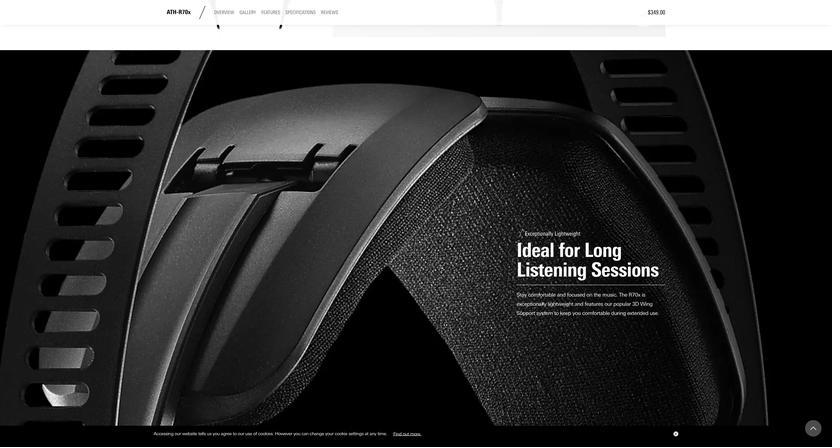 Task type: describe. For each thing, give the bounding box(es) containing it.
agree
[[221, 432, 232, 437]]

exceptionally
[[517, 301, 547, 308]]

popular
[[614, 301, 631, 308]]

1 horizontal spatial our
[[238, 432, 244, 437]]

find out more. link
[[389, 429, 427, 439]]

stay comfortable and focused on the music. the r70x is exceptionally lightweight and features our popular 3d wing support system to keep you comfortable during extended use.
[[517, 292, 660, 317]]

features
[[262, 10, 280, 15]]

extended
[[628, 311, 649, 317]]

1 horizontal spatial you
[[294, 432, 301, 437]]

2 product photo image from the left
[[333, 0, 666, 37]]

change
[[310, 432, 324, 437]]

system
[[537, 311, 553, 317]]

cross image
[[675, 433, 677, 436]]

arrow up image
[[811, 426, 817, 432]]

$349.00
[[649, 9, 666, 16]]

0 horizontal spatial you
[[213, 432, 220, 437]]

however
[[275, 432, 293, 437]]

reviews
[[321, 10, 338, 15]]

0 vertical spatial r70x
[[179, 9, 191, 16]]

settings
[[349, 432, 364, 437]]

the
[[594, 292, 602, 298]]

0 horizontal spatial our
[[175, 432, 181, 437]]

more.
[[411, 432, 422, 437]]

r70x inside stay comfortable and focused on the music. the r70x is exceptionally lightweight and features our popular 3d wing support system to keep you comfortable during extended use.
[[629, 292, 641, 298]]

find out more.
[[394, 432, 422, 437]]

to inside stay comfortable and focused on the music. the r70x is exceptionally lightweight and features our popular 3d wing support system to keep you comfortable during extended use.
[[555, 311, 559, 317]]

is
[[642, 292, 646, 298]]

accessing our website tells us you agree to our use of cookies. however you can change your cookie settings at any time.
[[154, 432, 389, 437]]

cookies.
[[258, 432, 274, 437]]

0 horizontal spatial to
[[233, 432, 237, 437]]

accessing
[[154, 432, 174, 437]]

music.
[[603, 292, 618, 298]]

use
[[245, 432, 252, 437]]

cookie
[[335, 432, 348, 437]]

specifications
[[286, 10, 316, 15]]

1 vertical spatial comfortable
[[583, 311, 610, 317]]

stay
[[517, 292, 527, 298]]

keep
[[561, 311, 572, 317]]

can
[[302, 432, 309, 437]]

focused
[[568, 292, 586, 298]]

overview
[[214, 10, 234, 15]]



Task type: vqa. For each thing, say whether or not it's contained in the screenshot.
manufacture,
no



Task type: locate. For each thing, give the bounding box(es) containing it.
gallery
[[240, 10, 256, 15]]

1 product photo image from the left
[[167, 0, 333, 37]]

website
[[182, 432, 197, 437]]

of
[[253, 432, 257, 437]]

to right agree
[[233, 432, 237, 437]]

our left use
[[238, 432, 244, 437]]

1 vertical spatial to
[[233, 432, 237, 437]]

1 vertical spatial and
[[575, 301, 584, 308]]

product photo image
[[167, 0, 333, 37], [333, 0, 666, 37]]

you
[[573, 311, 581, 317], [213, 432, 220, 437], [294, 432, 301, 437]]

your
[[325, 432, 334, 437]]

0 horizontal spatial comfortable
[[529, 292, 556, 298]]

0 vertical spatial to
[[555, 311, 559, 317]]

2 horizontal spatial you
[[573, 311, 581, 317]]

divider line image
[[196, 6, 209, 19]]

to
[[555, 311, 559, 317], [233, 432, 237, 437]]

2 horizontal spatial our
[[605, 301, 613, 308]]

our left website
[[175, 432, 181, 437]]

you left can
[[294, 432, 301, 437]]

r70x left divider line image
[[179, 9, 191, 16]]

you inside stay comfortable and focused on the music. the r70x is exceptionally lightweight and features our popular 3d wing support system to keep you comfortable during extended use.
[[573, 311, 581, 317]]

wing
[[641, 301, 653, 308]]

use.
[[650, 311, 660, 317]]

0 vertical spatial and
[[558, 292, 566, 298]]

1 horizontal spatial to
[[555, 311, 559, 317]]

0 vertical spatial comfortable
[[529, 292, 556, 298]]

our
[[605, 301, 613, 308], [175, 432, 181, 437], [238, 432, 244, 437]]

ath-r70x
[[167, 9, 191, 16]]

features
[[585, 301, 604, 308]]

comfortable
[[529, 292, 556, 298], [583, 311, 610, 317]]

the
[[620, 292, 628, 298]]

out
[[403, 432, 409, 437]]

1 horizontal spatial r70x
[[629, 292, 641, 298]]

1 horizontal spatial comfortable
[[583, 311, 610, 317]]

tells
[[198, 432, 206, 437]]

any
[[370, 432, 377, 437]]

our down music.
[[605, 301, 613, 308]]

us
[[207, 432, 212, 437]]

r70x left is
[[629, 292, 641, 298]]

support
[[517, 311, 535, 317]]

time.
[[378, 432, 388, 437]]

at
[[365, 432, 369, 437]]

3d
[[633, 301, 639, 308]]

to left the keep
[[555, 311, 559, 317]]

our inside stay comfortable and focused on the music. the r70x is exceptionally lightweight and features our popular 3d wing support system to keep you comfortable during extended use.
[[605, 301, 613, 308]]

comfortable up 'exceptionally'
[[529, 292, 556, 298]]

find
[[394, 432, 402, 437]]

lightweight
[[548, 301, 574, 308]]

on
[[587, 292, 593, 298]]

1 vertical spatial r70x
[[629, 292, 641, 298]]

1 horizontal spatial and
[[575, 301, 584, 308]]

and down focused
[[575, 301, 584, 308]]

0 horizontal spatial r70x
[[179, 9, 191, 16]]

and up lightweight
[[558, 292, 566, 298]]

and
[[558, 292, 566, 298], [575, 301, 584, 308]]

r70x
[[179, 9, 191, 16], [629, 292, 641, 298]]

you right the keep
[[573, 311, 581, 317]]

you right us
[[213, 432, 220, 437]]

ath-
[[167, 9, 179, 16]]

comfortable down features
[[583, 311, 610, 317]]

0 horizontal spatial and
[[558, 292, 566, 298]]

during
[[612, 311, 626, 317]]



